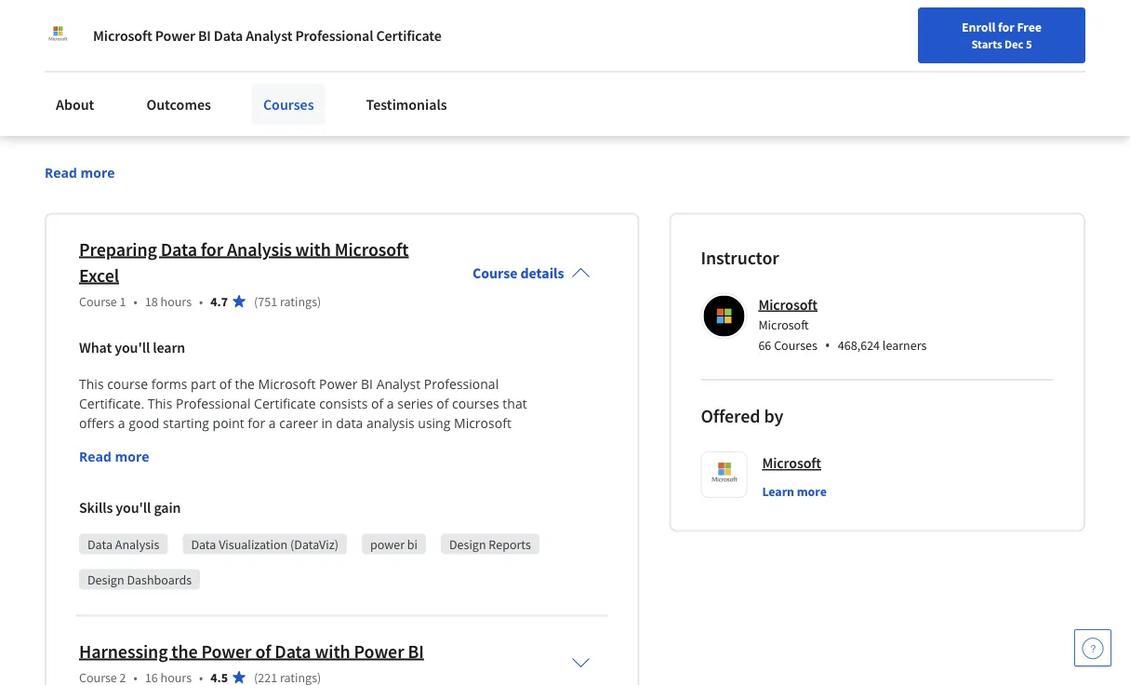 Task type: describe. For each thing, give the bounding box(es) containing it.
course details
[[473, 264, 564, 283]]

course details button
[[458, 225, 605, 322]]

about link
[[45, 84, 106, 125]]

certificate.
[[79, 394, 144, 412]]

professional certificate - 8 course series
[[45, 35, 483, 67]]

power bi
[[370, 536, 418, 553]]

voucher
[[467, 92, 521, 111]]

2 vertical spatial the
[[172, 640, 198, 663]]

offers
[[79, 414, 115, 432]]

this
[[200, 92, 225, 111]]

66
[[759, 337, 772, 354]]

microsoft image
[[45, 22, 71, 48]]

harnessing
[[79, 640, 168, 663]]

for inside enroll for free starts dec 5
[[999, 19, 1015, 35]]

by
[[765, 405, 784, 428]]

5
[[1027, 36, 1033, 51]]

with inside preparing  data for analysis with microsoft excel
[[296, 238, 331, 261]]

analysis
[[367, 414, 415, 432]]

1
[[120, 293, 126, 310]]

learners
[[45, 92, 102, 111]]

microsoft link for instructor
[[759, 295, 818, 314]]

microsoft link for offered by
[[763, 452, 822, 474]]

microsoft power bi data analyst professional certificate
[[93, 26, 442, 45]]

you'll for gain
[[116, 499, 151, 517]]

enroll
[[963, 19, 996, 35]]

that
[[503, 394, 527, 412]]

what you'll learn
[[79, 339, 185, 357]]

learners
[[883, 337, 927, 354]]

0 vertical spatial read
[[45, 164, 77, 181]]

forms
[[152, 375, 187, 393]]

offered
[[701, 405, 761, 428]]

bi
[[408, 536, 418, 553]]

complete
[[136, 92, 198, 111]]

harnessing the power of data with power bi
[[79, 640, 424, 663]]

who
[[105, 92, 133, 111]]

courses
[[452, 394, 500, 412]]

in
[[322, 414, 333, 432]]

microsoft microsoft 66 courses • 468,624 learners
[[759, 295, 927, 355]]

pl-
[[70, 114, 90, 133]]

help center image
[[1083, 637, 1105, 659]]

program
[[228, 92, 285, 111]]

0 vertical spatial bi
[[198, 26, 211, 45]]

1 horizontal spatial course
[[340, 35, 413, 67]]

testimonials
[[366, 95, 448, 114]]

will
[[288, 92, 312, 111]]

hours
[[161, 293, 192, 310]]

0 horizontal spatial •
[[134, 293, 138, 310]]

ratings
[[280, 293, 317, 310]]

instructor
[[701, 246, 780, 269]]

free
[[1018, 19, 1043, 35]]

)
[[317, 293, 321, 310]]

0 vertical spatial series
[[418, 35, 483, 67]]

discount
[[408, 92, 464, 111]]

part
[[191, 375, 216, 393]]

skills
[[79, 499, 113, 517]]

bi inside this course forms part of the microsoft power bi analyst professional certificate. this professional certificate consists of a series of courses that offers a good starting point for a career in data analysis using microsoft power bi. read more
[[361, 375, 373, 393]]

good
[[129, 414, 160, 432]]

50%
[[376, 92, 405, 111]]

more for learn more
[[797, 483, 827, 500]]

bi.
[[121, 434, 137, 451]]

course inside this course forms part of the microsoft power bi analyst professional certificate. this professional certificate consists of a series of courses that offers a good starting point for a career in data analysis using microsoft power bi. read more
[[107, 375, 148, 393]]

more for read more
[[80, 164, 115, 181]]

microsoft image
[[704, 296, 745, 337]]

point
[[213, 414, 245, 432]]

skills you'll gain
[[79, 499, 181, 517]]

data visualization (dataviz)
[[191, 536, 339, 553]]

outcomes
[[147, 95, 211, 114]]

751
[[258, 293, 277, 310]]

you'll for learn
[[115, 339, 150, 357]]

300
[[90, 114, 114, 133]]

career
[[280, 414, 318, 432]]

analyst inside this course forms part of the microsoft power bi analyst professional certificate. this professional certificate consists of a series of courses that offers a good starting point for a career in data analysis using microsoft power bi. read more
[[377, 375, 421, 393]]

read more button for professional
[[45, 163, 115, 182]]

learners who complete this program will receive a 50% discount voucher to take the pl-300 certification exam.
[[45, 92, 572, 133]]

data
[[336, 414, 363, 432]]

to
[[524, 92, 538, 111]]

certificate inside this course forms part of the microsoft power bi analyst professional certificate. this professional certificate consists of a series of courses that offers a good starting point for a career in data analysis using microsoft power bi. read more
[[254, 394, 316, 412]]

learn
[[153, 339, 185, 357]]

preparing
[[79, 238, 157, 261]]

courses inside microsoft microsoft 66 courses • 468,624 learners
[[775, 337, 818, 354]]

learn more button
[[763, 482, 827, 501]]

professional up the who
[[45, 35, 182, 67]]

about
[[56, 95, 94, 114]]

using
[[418, 414, 451, 432]]

-
[[308, 35, 316, 67]]

harnessing the power of data with power bi link
[[79, 640, 424, 663]]

preparing  data for analysis with microsoft excel
[[79, 238, 409, 287]]

4.7
[[211, 293, 228, 310]]

course for course 1 • 18 hours •
[[79, 293, 117, 310]]

series inside this course forms part of the microsoft power bi analyst professional certificate. this professional certificate consists of a series of courses that offers a good starting point for a career in data analysis using microsoft power bi. read more
[[398, 394, 433, 412]]

power
[[370, 536, 405, 553]]

outcomes link
[[135, 84, 222, 125]]



Task type: vqa. For each thing, say whether or not it's contained in the screenshot.
Basics's university
no



Task type: locate. For each thing, give the bounding box(es) containing it.
more inside learn more button
[[797, 483, 827, 500]]

preparing  data for analysis with microsoft excel link
[[79, 238, 409, 287]]

read more
[[45, 164, 115, 181]]

for right point
[[248, 414, 266, 432]]

this course forms part of the microsoft power bi analyst professional certificate. this professional certificate consists of a series of courses that offers a good starting point for a career in data analysis using microsoft power bi. read more
[[79, 375, 531, 465]]

( 751 ratings )
[[254, 293, 321, 310]]

0 horizontal spatial course
[[79, 293, 117, 310]]

the left pl-
[[45, 114, 67, 133]]

analysis inside preparing  data for analysis with microsoft excel
[[227, 238, 292, 261]]

certificate up career
[[254, 394, 316, 412]]

1 horizontal spatial •
[[199, 293, 203, 310]]

certificate up 50%
[[377, 26, 442, 45]]

bi
[[198, 26, 211, 45], [361, 375, 373, 393], [408, 640, 424, 663]]

0 horizontal spatial bi
[[198, 26, 211, 45]]

consists
[[319, 394, 368, 412]]

certification
[[117, 114, 199, 133]]

1 vertical spatial for
[[201, 238, 224, 261]]

1 horizontal spatial for
[[248, 414, 266, 432]]

0 vertical spatial you'll
[[115, 339, 150, 357]]

learn more
[[763, 483, 827, 500]]

a left career
[[269, 414, 276, 432]]

data
[[214, 26, 243, 45], [161, 238, 197, 261], [88, 536, 113, 553], [191, 536, 216, 553], [275, 640, 311, 663]]

a up analysis
[[387, 394, 394, 412]]

professional up courses
[[424, 375, 499, 393]]

design for design dashboards
[[88, 571, 124, 588]]

• left 4.7
[[199, 293, 203, 310]]

testimonials link
[[355, 84, 459, 125]]

certificate up program
[[187, 35, 303, 67]]

more down 300 on the top
[[80, 164, 115, 181]]

microsoft
[[93, 26, 152, 45], [335, 238, 409, 261], [759, 295, 818, 314], [759, 317, 809, 333], [258, 375, 316, 393], [454, 414, 512, 432], [763, 454, 822, 473]]

8
[[321, 35, 335, 67]]

series up discount
[[418, 35, 483, 67]]

this down forms
[[148, 394, 173, 412]]

professional up receive
[[295, 26, 374, 45]]

1 vertical spatial course
[[107, 375, 148, 393]]

2 vertical spatial more
[[797, 483, 827, 500]]

0 horizontal spatial read
[[45, 164, 77, 181]]

•
[[134, 293, 138, 310], [199, 293, 203, 310], [826, 335, 831, 355]]

microsoft inside preparing  data for analysis with microsoft excel
[[335, 238, 409, 261]]

take
[[541, 92, 569, 111]]

gain
[[154, 499, 181, 517]]

the inside this course forms part of the microsoft power bi analyst professional certificate. this professional certificate consists of a series of courses that offers a good starting point for a career in data analysis using microsoft power bi. read more
[[235, 375, 255, 393]]

for
[[999, 19, 1015, 35], [201, 238, 224, 261], [248, 414, 266, 432]]

18
[[145, 293, 158, 310]]

1 vertical spatial more
[[115, 447, 149, 465]]

1 horizontal spatial courses
[[775, 337, 818, 354]]

course 1 • 18 hours •
[[79, 293, 203, 310]]

• inside microsoft microsoft 66 courses • 468,624 learners
[[826, 335, 831, 355]]

0 vertical spatial more
[[80, 164, 115, 181]]

course inside dropdown button
[[473, 264, 518, 283]]

0 vertical spatial with
[[296, 238, 331, 261]]

exam.
[[202, 114, 242, 133]]

0 vertical spatial for
[[999, 19, 1015, 35]]

microsoft link up learn more button on the bottom
[[763, 452, 822, 474]]

data inside preparing  data for analysis with microsoft excel
[[161, 238, 197, 261]]

series up using
[[398, 394, 433, 412]]

courses right the 66
[[775, 337, 818, 354]]

this
[[79, 375, 104, 393], [148, 394, 173, 412]]

0 vertical spatial courses
[[263, 95, 314, 114]]

analyst up analysis
[[377, 375, 421, 393]]

analyst
[[246, 26, 293, 45], [377, 375, 421, 393]]

0 vertical spatial analysis
[[227, 238, 292, 261]]

dec
[[1005, 36, 1024, 51]]

power
[[155, 26, 195, 45], [319, 375, 358, 393], [79, 434, 118, 451], [202, 640, 252, 663], [354, 640, 404, 663]]

design for design reports
[[450, 536, 486, 553]]

0 horizontal spatial design
[[88, 571, 124, 588]]

what
[[79, 339, 112, 357]]

1 vertical spatial you'll
[[116, 499, 151, 517]]

details
[[521, 264, 564, 283]]

1 vertical spatial the
[[235, 375, 255, 393]]

course for course details
[[473, 264, 518, 283]]

read more button for what
[[79, 447, 149, 466]]

for up the dec
[[999, 19, 1015, 35]]

you'll left 'gain'
[[116, 499, 151, 517]]

1 vertical spatial courses
[[775, 337, 818, 354]]

you'll left learn
[[115, 339, 150, 357]]

1 vertical spatial course
[[79, 293, 117, 310]]

course
[[340, 35, 413, 67], [107, 375, 148, 393]]

1 horizontal spatial design
[[450, 536, 486, 553]]

2 vertical spatial for
[[248, 414, 266, 432]]

for inside preparing  data for analysis with microsoft excel
[[201, 238, 224, 261]]

design dashboards
[[88, 571, 192, 588]]

starting
[[163, 414, 209, 432]]

design reports
[[450, 536, 531, 553]]

0 vertical spatial course
[[340, 35, 413, 67]]

more
[[80, 164, 115, 181], [115, 447, 149, 465], [797, 483, 827, 500]]

for up 4.7
[[201, 238, 224, 261]]

1 horizontal spatial read
[[79, 447, 112, 465]]

read more button
[[45, 163, 115, 182], [79, 447, 149, 466]]

1 horizontal spatial the
[[172, 640, 198, 663]]

0 vertical spatial read more button
[[45, 163, 115, 182]]

professional down part
[[176, 394, 251, 412]]

2 horizontal spatial for
[[999, 19, 1015, 35]]

1 horizontal spatial analyst
[[377, 375, 421, 393]]

analysis up the (
[[227, 238, 292, 261]]

courses left receive
[[263, 95, 314, 114]]

show notifications image
[[929, 23, 952, 46]]

starts
[[972, 36, 1003, 51]]

analysis up design dashboards
[[115, 536, 160, 553]]

1 vertical spatial with
[[315, 640, 351, 663]]

dashboards
[[127, 571, 192, 588]]

course left 1
[[79, 293, 117, 310]]

more down good
[[115, 447, 149, 465]]

0 vertical spatial course
[[473, 264, 518, 283]]

2 horizontal spatial the
[[235, 375, 255, 393]]

analysis
[[227, 238, 292, 261], [115, 536, 160, 553]]

1 vertical spatial design
[[88, 571, 124, 588]]

data analysis
[[88, 536, 160, 553]]

read inside this course forms part of the microsoft power bi analyst professional certificate. this professional certificate consists of a series of courses that offers a good starting point for a career in data analysis using microsoft power bi. read more
[[79, 447, 112, 465]]

2 horizontal spatial bi
[[408, 640, 424, 663]]

a up bi.
[[118, 414, 125, 432]]

1 vertical spatial analysis
[[115, 536, 160, 553]]

1 horizontal spatial analysis
[[227, 238, 292, 261]]

read down pl-
[[45, 164, 77, 181]]

• left the 468,624
[[826, 335, 831, 355]]

0 horizontal spatial for
[[201, 238, 224, 261]]

a left 50%
[[365, 92, 373, 111]]

1 vertical spatial read
[[79, 447, 112, 465]]

receive
[[315, 92, 362, 111]]

2 horizontal spatial •
[[826, 335, 831, 355]]

0 vertical spatial design
[[450, 536, 486, 553]]

1 horizontal spatial course
[[473, 264, 518, 283]]

None search field
[[250, 12, 409, 49]]

0 vertical spatial microsoft link
[[759, 295, 818, 314]]

design left reports
[[450, 536, 486, 553]]

1 horizontal spatial bi
[[361, 375, 373, 393]]

2 vertical spatial bi
[[408, 640, 424, 663]]

(
[[254, 293, 258, 310]]

(dataviz)
[[290, 536, 339, 553]]

enroll for free starts dec 5
[[963, 19, 1043, 51]]

the
[[45, 114, 67, 133], [235, 375, 255, 393], [172, 640, 198, 663]]

course right the 8
[[340, 35, 413, 67]]

a
[[365, 92, 373, 111], [387, 394, 394, 412], [118, 414, 125, 432], [269, 414, 276, 432]]

analyst left the -
[[246, 26, 293, 45]]

0 horizontal spatial this
[[79, 375, 104, 393]]

1 vertical spatial read more button
[[79, 447, 149, 466]]

0 horizontal spatial analysis
[[115, 536, 160, 553]]

courses
[[263, 95, 314, 114], [775, 337, 818, 354]]

courses link
[[252, 84, 325, 125]]

0 horizontal spatial course
[[107, 375, 148, 393]]

0 horizontal spatial courses
[[263, 95, 314, 114]]

0 vertical spatial the
[[45, 114, 67, 133]]

visualization
[[219, 536, 288, 553]]

1 vertical spatial microsoft link
[[763, 452, 822, 474]]

design down data analysis
[[88, 571, 124, 588]]

course up "certificate."
[[107, 375, 148, 393]]

this up "certificate."
[[79, 375, 104, 393]]

more inside this course forms part of the microsoft power bi analyst professional certificate. this professional certificate consists of a series of courses that offers a good starting point for a career in data analysis using microsoft power bi. read more
[[115, 447, 149, 465]]

microsoft link up the 66
[[759, 295, 818, 314]]

the right harnessing
[[172, 640, 198, 663]]

offered by
[[701, 405, 784, 428]]

excel
[[79, 264, 119, 287]]

reports
[[489, 536, 531, 553]]

1 vertical spatial analyst
[[377, 375, 421, 393]]

microsoft link
[[759, 295, 818, 314], [763, 452, 822, 474]]

a inside learners who complete this program will receive a 50% discount voucher to take the pl-300 certification exam.
[[365, 92, 373, 111]]

read more button down "offers"
[[79, 447, 149, 466]]

• right 1
[[134, 293, 138, 310]]

1 horizontal spatial this
[[148, 394, 173, 412]]

learn
[[763, 483, 795, 500]]

0 horizontal spatial analyst
[[246, 26, 293, 45]]

menu item
[[790, 19, 910, 79]]

for inside this course forms part of the microsoft power bi analyst professional certificate. this professional certificate consists of a series of courses that offers a good starting point for a career in data analysis using microsoft power bi. read more
[[248, 414, 266, 432]]

course
[[473, 264, 518, 283], [79, 293, 117, 310]]

course left details
[[473, 264, 518, 283]]

0 vertical spatial analyst
[[246, 26, 293, 45]]

of
[[219, 375, 232, 393], [371, 394, 384, 412], [437, 394, 449, 412], [255, 640, 271, 663]]

1 vertical spatial bi
[[361, 375, 373, 393]]

professional
[[295, 26, 374, 45], [45, 35, 182, 67], [424, 375, 499, 393], [176, 394, 251, 412]]

read
[[45, 164, 77, 181], [79, 447, 112, 465]]

1 vertical spatial this
[[148, 394, 173, 412]]

read more button down pl-
[[45, 163, 115, 182]]

read down "offers"
[[79, 447, 112, 465]]

more right the learn
[[797, 483, 827, 500]]

the right part
[[235, 375, 255, 393]]

0 horizontal spatial the
[[45, 114, 67, 133]]

1 vertical spatial series
[[398, 394, 433, 412]]

468,624
[[839, 337, 881, 354]]

the inside learners who complete this program will receive a 50% discount voucher to take the pl-300 certification exam.
[[45, 114, 67, 133]]

coursera image
[[15, 15, 133, 45]]

0 vertical spatial this
[[79, 375, 104, 393]]



